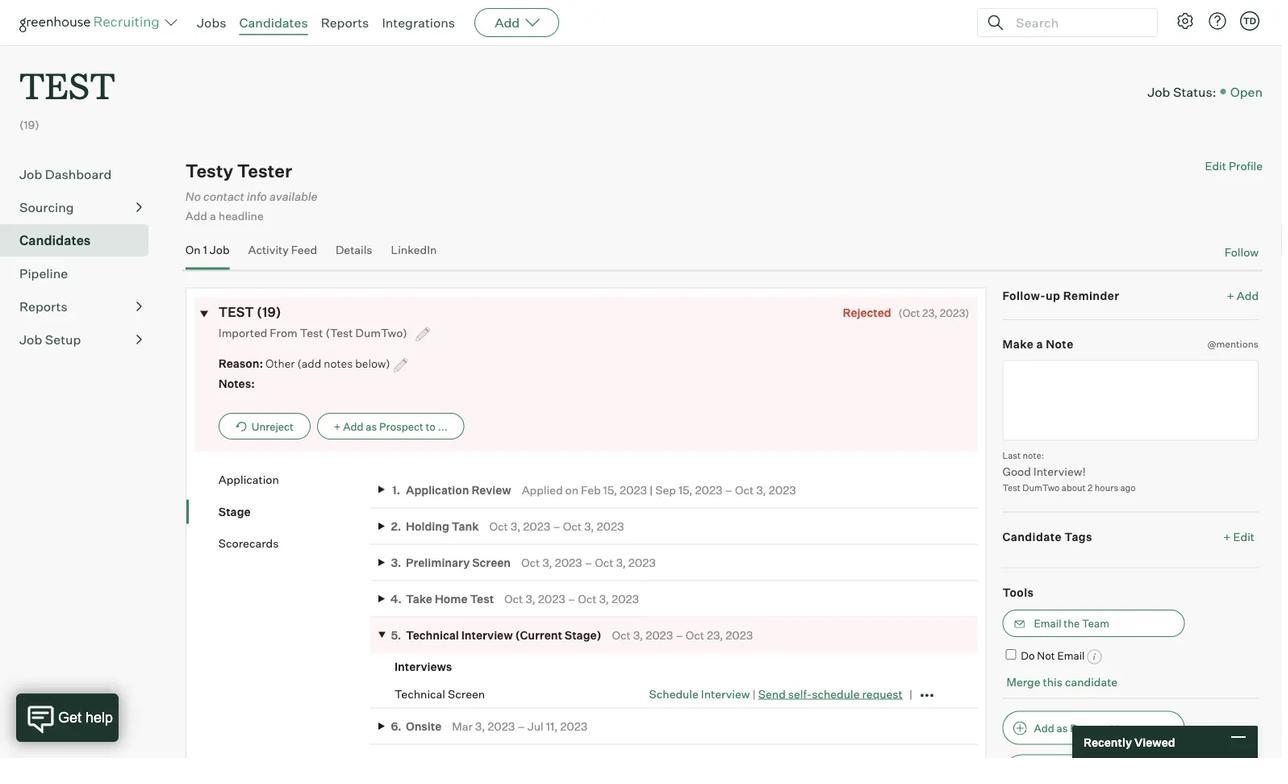 Task type: locate. For each thing, give the bounding box(es) containing it.
(current
[[515, 629, 562, 643]]

2 vertical spatial test
[[470, 592, 494, 606]]

recently
[[1084, 736, 1132, 750]]

oct down on
[[563, 519, 582, 534]]

0 horizontal spatial test
[[19, 61, 115, 109]]

1. application review applied on  feb 15, 2023 | sep 15, 2023 – oct 3, 2023
[[392, 483, 796, 497]]

test down greenhouse recruiting image
[[19, 61, 115, 109]]

0 horizontal spatial application
[[219, 473, 279, 487]]

edit profile link
[[1205, 159, 1263, 173]]

15,
[[603, 483, 617, 497], [679, 483, 693, 497]]

1 vertical spatial reports
[[19, 299, 68, 315]]

test for test (19)
[[219, 304, 254, 320]]

1 vertical spatial +
[[334, 420, 341, 433]]

1 horizontal spatial prospect
[[1070, 722, 1115, 735]]

candidates down sourcing
[[19, 233, 91, 249]]

0 horizontal spatial |
[[650, 483, 653, 497]]

interview left send
[[701, 687, 750, 701]]

as down merge this candidate link
[[1057, 722, 1068, 735]]

1 vertical spatial 23,
[[707, 629, 723, 643]]

schedule
[[649, 687, 699, 701]]

follow
[[1225, 245, 1259, 259]]

(19) up from at top left
[[257, 304, 281, 320]]

td button
[[1241, 11, 1260, 31]]

oct down "1. application review applied on  feb 15, 2023 | sep 15, 2023 – oct 3, 2023"
[[595, 556, 614, 570]]

+ inside button
[[334, 420, 341, 433]]

note
[[1046, 337, 1074, 351]]

ago
[[1121, 483, 1136, 493]]

1 vertical spatial test
[[219, 304, 254, 320]]

job
[[1148, 83, 1171, 100], [19, 166, 42, 183], [210, 243, 230, 257], [19, 332, 42, 348]]

test link
[[19, 45, 115, 112]]

1 vertical spatial to
[[1117, 722, 1127, 735]]

1 vertical spatial ...
[[1129, 722, 1139, 735]]

interview down 4. take home test oct 3, 2023 – oct 3, 2023
[[461, 629, 513, 643]]

(test
[[326, 326, 353, 340]]

test up imported
[[219, 304, 254, 320]]

setup
[[45, 332, 81, 348]]

other
[[266, 357, 295, 371]]

1 vertical spatial email
[[1058, 650, 1085, 663]]

(add
[[297, 357, 321, 371]]

15, right sep
[[679, 483, 693, 497]]

+ edit link
[[1220, 526, 1259, 548]]

23, inside rejected (oct 23, 2023)
[[923, 306, 938, 319]]

1 horizontal spatial candidates link
[[239, 15, 308, 31]]

0 vertical spatial interview
[[461, 629, 513, 643]]

0 vertical spatial reports
[[321, 15, 369, 31]]

1 vertical spatial test
[[1003, 483, 1021, 493]]

candidates right jobs link
[[239, 15, 308, 31]]

1 vertical spatial as
[[1057, 722, 1068, 735]]

23, up schedule interview link
[[707, 629, 723, 643]]

test
[[19, 61, 115, 109], [219, 304, 254, 320]]

0 horizontal spatial edit
[[1205, 159, 1227, 173]]

1 horizontal spatial 15,
[[679, 483, 693, 497]]

follow-
[[1003, 288, 1046, 303]]

do
[[1021, 650, 1035, 663]]

recently viewed
[[1084, 736, 1176, 750]]

technical up interviews
[[406, 629, 459, 643]]

0 horizontal spatial candidates
[[19, 233, 91, 249]]

sourcing link
[[19, 198, 142, 217]]

1 horizontal spatial a
[[1037, 337, 1044, 351]]

1 horizontal spatial test
[[470, 592, 494, 606]]

0 vertical spatial candidates
[[239, 15, 308, 31]]

a down contact
[[210, 209, 216, 223]]

0 horizontal spatial reports link
[[19, 297, 142, 317]]

add inside testy tester no contact info available add a headline
[[185, 209, 207, 223]]

add button
[[475, 8, 559, 37]]

on 1 job link
[[185, 243, 230, 267]]

add inside + add link
[[1237, 288, 1259, 303]]

rejected (oct 23, 2023)
[[843, 305, 970, 319]]

prospect up "recently"
[[1070, 722, 1115, 735]]

0 vertical spatial test
[[300, 326, 323, 340]]

test
[[300, 326, 323, 340], [1003, 483, 1021, 493], [470, 592, 494, 606]]

add inside '+ add as prospect to ...' button
[[343, 420, 364, 433]]

0 vertical spatial 23,
[[923, 306, 938, 319]]

test inside the last note: good interview! test dumtwo               about 2 hours               ago
[[1003, 483, 1021, 493]]

1 vertical spatial interview
[[701, 687, 750, 701]]

0 vertical spatial +
[[1227, 288, 1235, 303]]

3,
[[756, 483, 766, 497], [511, 519, 521, 534], [584, 519, 594, 534], [543, 556, 553, 570], [616, 556, 626, 570], [526, 592, 536, 606], [599, 592, 609, 606], [633, 629, 643, 643], [475, 720, 485, 734]]

a left 'note'
[[1037, 337, 1044, 351]]

job dashboard link
[[19, 165, 142, 184]]

greenhouse recruiting image
[[19, 13, 165, 32]]

0 vertical spatial email
[[1034, 617, 1062, 630]]

job left setup
[[19, 332, 42, 348]]

technical
[[406, 629, 459, 643], [395, 687, 446, 701]]

candidates link down "sourcing" link at the left top of the page
[[19, 231, 142, 250]]

unreject
[[252, 420, 294, 433]]

1 horizontal spatial edit
[[1234, 530, 1255, 544]]

test down good on the bottom of page
[[1003, 483, 1021, 493]]

oct
[[735, 483, 754, 497], [490, 519, 508, 534], [563, 519, 582, 534], [521, 556, 540, 570], [595, 556, 614, 570], [504, 592, 523, 606], [578, 592, 597, 606], [612, 629, 631, 643], [686, 629, 705, 643]]

technical down interviews
[[395, 687, 446, 701]]

job for job status:
[[1148, 83, 1171, 100]]

job for job dashboard
[[19, 166, 42, 183]]

0 vertical spatial screen
[[472, 556, 511, 570]]

0 vertical spatial candidates link
[[239, 15, 308, 31]]

candidates link right jobs link
[[239, 15, 308, 31]]

dashboard
[[45, 166, 112, 183]]

1 horizontal spatial as
[[1057, 722, 1068, 735]]

last note: good interview! test dumtwo               about 2 hours               ago
[[1003, 450, 1136, 493]]

candidates
[[239, 15, 308, 31], [19, 233, 91, 249]]

1 vertical spatial candidates link
[[19, 231, 142, 250]]

6. onsite mar 3, 2023 – jul 11, 2023
[[391, 720, 588, 734]]

1 vertical spatial candidates
[[19, 233, 91, 249]]

| left sep
[[650, 483, 653, 497]]

oct up stage)
[[578, 592, 597, 606]]

0 vertical spatial prospect
[[379, 420, 424, 433]]

0 horizontal spatial ...
[[438, 420, 448, 433]]

2023)
[[940, 306, 970, 319]]

15, right the feb at the left bottom of page
[[603, 483, 617, 497]]

reports link up job setup link
[[19, 297, 142, 317]]

merge this candidate link
[[1007, 675, 1118, 689]]

0 vertical spatial test
[[19, 61, 115, 109]]

0 horizontal spatial (19)
[[19, 118, 39, 132]]

application
[[219, 473, 279, 487], [406, 483, 469, 497]]

stage
[[219, 505, 251, 519]]

reports link left the integrations
[[321, 15, 369, 31]]

2 horizontal spatial test
[[1003, 483, 1021, 493]]

scorecards link
[[219, 536, 370, 552]]

+ edit
[[1224, 530, 1255, 544]]

reports
[[321, 15, 369, 31], [19, 299, 68, 315]]

open
[[1231, 83, 1263, 100]]

add
[[495, 15, 520, 31], [185, 209, 207, 223], [1237, 288, 1259, 303], [343, 420, 364, 433], [1034, 722, 1055, 735]]

test right home
[[470, 592, 494, 606]]

1 horizontal spatial reports link
[[321, 15, 369, 31]]

1 horizontal spatial interview
[[701, 687, 750, 701]]

screen
[[472, 556, 511, 570], [448, 687, 485, 701]]

+ add link
[[1227, 288, 1259, 303]]

test left (test on the top left
[[300, 326, 323, 340]]

notes:
[[219, 377, 255, 391]]

job setup link
[[19, 330, 142, 350]]

edit
[[1205, 159, 1227, 173], [1234, 530, 1255, 544]]

1 horizontal spatial 23,
[[923, 306, 938, 319]]

3. preliminary screen oct 3, 2023 – oct 3, 2023
[[391, 556, 656, 570]]

0 vertical spatial to
[[426, 420, 436, 433]]

reports down pipeline
[[19, 299, 68, 315]]

merge this candidate
[[1007, 675, 1118, 689]]

as down below)
[[366, 420, 377, 433]]

pipeline link
[[19, 264, 142, 283]]

1 horizontal spatial ...
[[1129, 722, 1139, 735]]

– down the feb at the left bottom of page
[[585, 556, 593, 570]]

1 vertical spatial (19)
[[257, 304, 281, 320]]

take
[[406, 592, 432, 606]]

23, right (oct
[[923, 306, 938, 319]]

reports left the integrations
[[321, 15, 369, 31]]

0 vertical spatial ...
[[438, 420, 448, 433]]

email left the
[[1034, 617, 1062, 630]]

1 vertical spatial reports link
[[19, 297, 142, 317]]

application up holding
[[406, 483, 469, 497]]

rejected
[[843, 305, 892, 319]]

job left status:
[[1148, 83, 1171, 100]]

jobs link
[[197, 15, 226, 31]]

a
[[210, 209, 216, 223], [1037, 337, 1044, 351]]

1 horizontal spatial test
[[219, 304, 254, 320]]

application up 'stage'
[[219, 473, 279, 487]]

+ for + add as prospect to ...
[[334, 420, 341, 433]]

1 vertical spatial |
[[753, 687, 756, 701]]

2 vertical spatial +
[[1224, 530, 1231, 544]]

0 vertical spatial (19)
[[19, 118, 39, 132]]

oct up schedule interview link
[[686, 629, 705, 643]]

None text field
[[1003, 360, 1259, 441]]

0 vertical spatial |
[[650, 483, 653, 497]]

feb
[[581, 483, 601, 497]]

add inside the add as prospect to ... button
[[1034, 722, 1055, 735]]

job up sourcing
[[19, 166, 42, 183]]

last
[[1003, 450, 1021, 461]]

– right sep
[[725, 483, 733, 497]]

0 horizontal spatial 15,
[[603, 483, 617, 497]]

0 vertical spatial edit
[[1205, 159, 1227, 173]]

0 horizontal spatial to
[[426, 420, 436, 433]]

test (19)
[[219, 304, 281, 320]]

0 horizontal spatial a
[[210, 209, 216, 223]]

onsite
[[406, 720, 442, 734]]

mar
[[452, 720, 473, 734]]

0 horizontal spatial as
[[366, 420, 377, 433]]

imported
[[219, 326, 267, 340]]

td button
[[1237, 8, 1263, 34]]

screen down 2. holding tank oct 3, 2023 – oct 3, 2023
[[472, 556, 511, 570]]

email right not
[[1058, 650, 1085, 663]]

+ add
[[1227, 288, 1259, 303]]

+
[[1227, 288, 1235, 303], [334, 420, 341, 433], [1224, 530, 1231, 544]]

1 vertical spatial prospect
[[1070, 722, 1115, 735]]

...
[[438, 420, 448, 433], [1129, 722, 1139, 735]]

0 horizontal spatial prospect
[[379, 420, 424, 433]]

prospect up 1.
[[379, 420, 424, 433]]

prospect
[[379, 420, 424, 433], [1070, 722, 1115, 735]]

0 vertical spatial a
[[210, 209, 216, 223]]

(19) down test link
[[19, 118, 39, 132]]

jobs
[[197, 15, 226, 31]]

jul
[[528, 720, 544, 734]]

| left send
[[753, 687, 756, 701]]

dumtwo
[[1023, 483, 1060, 493]]

test for test
[[19, 61, 115, 109]]

1 vertical spatial a
[[1037, 337, 1044, 351]]

below)
[[355, 357, 390, 371]]

screen up 'mar'
[[448, 687, 485, 701]]



Task type: vqa. For each thing, say whether or not it's contained in the screenshot.


Task type: describe. For each thing, give the bounding box(es) containing it.
this
[[1043, 675, 1063, 689]]

oct down 3. preliminary screen oct 3, 2023 – oct 3, 2023 on the bottom of the page
[[504, 592, 523, 606]]

Search text field
[[1012, 11, 1143, 34]]

reason:
[[219, 357, 263, 371]]

prospect inside '+ add as prospect to ...' button
[[379, 420, 424, 433]]

imported from test (test dumtwo)
[[219, 326, 410, 340]]

activity feed link
[[248, 243, 317, 267]]

follow-up reminder
[[1003, 288, 1120, 303]]

tank
[[452, 519, 479, 534]]

job right 1
[[210, 243, 230, 257]]

up
[[1046, 288, 1061, 303]]

integrations link
[[382, 15, 455, 31]]

oct up 4. take home test oct 3, 2023 – oct 3, 2023
[[521, 556, 540, 570]]

5. technical interview (current stage)
[[391, 629, 602, 643]]

0 horizontal spatial candidates link
[[19, 231, 142, 250]]

11,
[[546, 720, 558, 734]]

1 vertical spatial screen
[[448, 687, 485, 701]]

1
[[203, 243, 207, 257]]

1 horizontal spatial |
[[753, 687, 756, 701]]

+ for + edit
[[1224, 530, 1231, 544]]

sep
[[656, 483, 676, 497]]

configure image
[[1176, 11, 1195, 31]]

– down applied
[[553, 519, 561, 534]]

1 horizontal spatial candidates
[[239, 15, 308, 31]]

good
[[1003, 464, 1031, 478]]

team
[[1082, 617, 1110, 630]]

1 vertical spatial technical
[[395, 687, 446, 701]]

unreject button
[[219, 413, 311, 440]]

0 vertical spatial as
[[366, 420, 377, 433]]

5.
[[391, 629, 401, 643]]

details link
[[336, 243, 373, 267]]

interviews
[[395, 660, 452, 674]]

a inside testy tester no contact info available add a headline
[[210, 209, 216, 223]]

send
[[759, 687, 786, 701]]

0 vertical spatial reports link
[[321, 15, 369, 31]]

2 15, from the left
[[679, 483, 693, 497]]

(oct
[[899, 306, 920, 319]]

stage link
[[219, 504, 370, 520]]

+ for + add
[[1227, 288, 1235, 303]]

feed
[[291, 243, 317, 257]]

oct right sep
[[735, 483, 754, 497]]

add as prospect to ...
[[1034, 722, 1139, 735]]

job for job setup
[[19, 332, 42, 348]]

testy tester no contact info available add a headline
[[185, 160, 318, 223]]

Do Not Email checkbox
[[1006, 650, 1017, 660]]

– up stage)
[[568, 592, 576, 606]]

tester
[[237, 160, 292, 182]]

scorecards
[[219, 537, 279, 551]]

oct right tank
[[490, 519, 508, 534]]

0 horizontal spatial interview
[[461, 629, 513, 643]]

add inside add 'popup button'
[[495, 15, 520, 31]]

candidate
[[1003, 530, 1062, 544]]

technical screen
[[395, 687, 485, 701]]

dumtwo)
[[356, 326, 407, 340]]

do not email
[[1021, 650, 1085, 663]]

1 15, from the left
[[603, 483, 617, 497]]

testy
[[185, 160, 233, 182]]

0 vertical spatial technical
[[406, 629, 459, 643]]

1 horizontal spatial application
[[406, 483, 469, 497]]

integrations
[[382, 15, 455, 31]]

oct right stage)
[[612, 629, 631, 643]]

prospect inside the add as prospect to ... button
[[1070, 722, 1115, 735]]

+ add as prospect to ...
[[334, 420, 448, 433]]

preliminary
[[406, 556, 470, 570]]

candidate
[[1065, 675, 1118, 689]]

0 horizontal spatial test
[[300, 326, 323, 340]]

about
[[1062, 483, 1086, 493]]

make
[[1003, 337, 1034, 351]]

2
[[1088, 483, 1093, 493]]

no
[[185, 189, 201, 204]]

1 horizontal spatial to
[[1117, 722, 1127, 735]]

schedule interview | send self-schedule request
[[649, 687, 903, 701]]

application link
[[219, 472, 370, 488]]

4. take home test oct 3, 2023 – oct 3, 2023
[[391, 592, 639, 606]]

oct 3, 2023 – oct 23, 2023
[[612, 629, 753, 643]]

interview!
[[1034, 464, 1086, 478]]

on 1 job
[[185, 243, 230, 257]]

job status:
[[1148, 83, 1217, 100]]

candidate tags
[[1003, 530, 1093, 544]]

2.
[[391, 519, 401, 534]]

applied
[[522, 483, 563, 497]]

add as prospect to ... button
[[1003, 712, 1185, 745]]

@mentions
[[1208, 338, 1259, 350]]

status:
[[1174, 83, 1217, 100]]

viewed
[[1135, 736, 1176, 750]]

td
[[1244, 15, 1257, 26]]

1 vertical spatial edit
[[1234, 530, 1255, 544]]

self-
[[788, 687, 812, 701]]

+ add as prospect to ... button
[[317, 413, 465, 440]]

home
[[435, 592, 468, 606]]

tools
[[1003, 585, 1034, 600]]

email the team
[[1034, 617, 1110, 630]]

0 horizontal spatial reports
[[19, 299, 68, 315]]

email inside button
[[1034, 617, 1062, 630]]

reminder
[[1064, 288, 1120, 303]]

0 horizontal spatial 23,
[[707, 629, 723, 643]]

email the team button
[[1003, 610, 1185, 637]]

sourcing
[[19, 200, 74, 216]]

note:
[[1023, 450, 1044, 461]]

1 horizontal spatial reports
[[321, 15, 369, 31]]

schedule interview link
[[649, 687, 750, 701]]

job setup
[[19, 332, 81, 348]]

contact
[[203, 189, 244, 204]]

not
[[1037, 650, 1055, 663]]

1.
[[392, 483, 400, 497]]

edit profile
[[1205, 159, 1263, 173]]

@mentions link
[[1208, 336, 1259, 352]]

request
[[862, 687, 903, 701]]

on
[[185, 243, 201, 257]]

follow link
[[1225, 244, 1259, 260]]

on
[[565, 483, 579, 497]]

– up schedule
[[676, 629, 683, 643]]

merge
[[1007, 675, 1041, 689]]

– left 'jul'
[[518, 720, 525, 734]]

1 horizontal spatial (19)
[[257, 304, 281, 320]]



